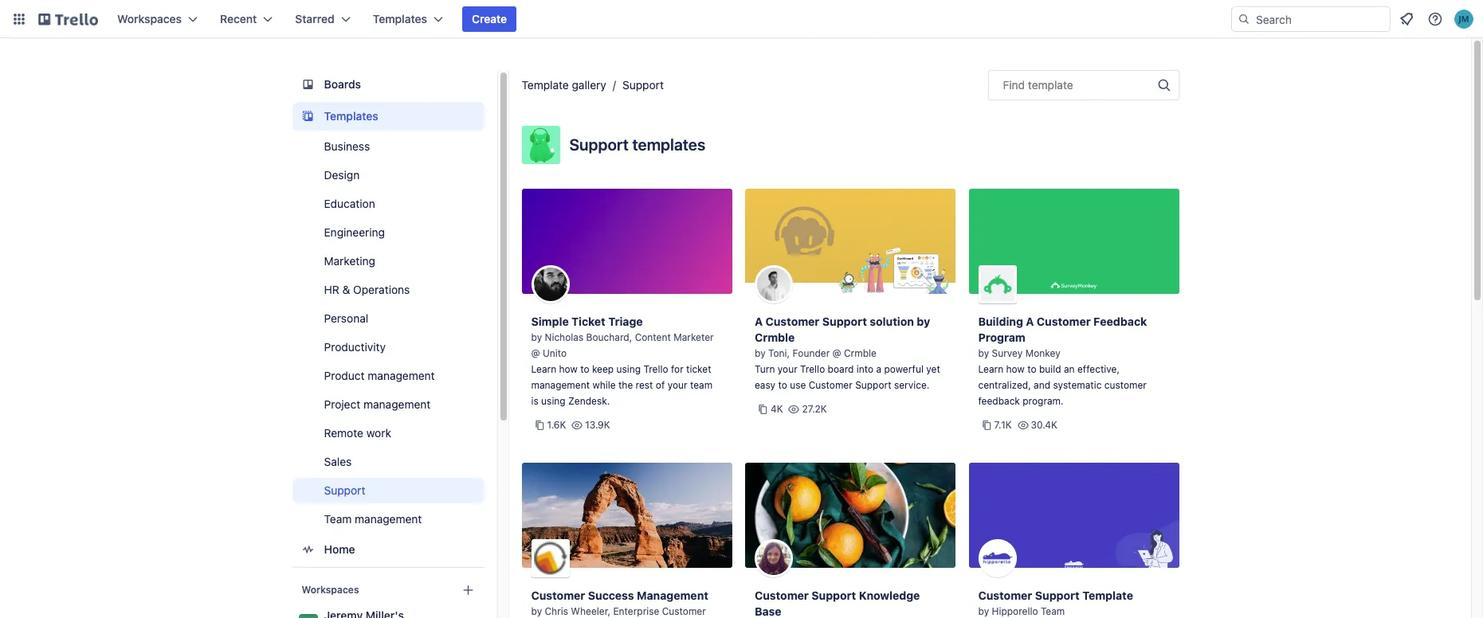 Task type: vqa. For each thing, say whether or not it's contained in the screenshot.
the top John Smith (Johnsmith38824343) ICON
no



Task type: describe. For each thing, give the bounding box(es) containing it.
support inside "customer support knowledge base"
[[812, 589, 856, 603]]

founder
[[793, 348, 830, 360]]

a inside building a customer feedback program by survey monkey learn how to build an effective, centralized, and systematic customer feedback program.
[[1026, 315, 1034, 328]]

by inside customer success management by chris wheeler, enterprise customer
[[531, 606, 542, 618]]

board
[[828, 364, 854, 375]]

1.6k
[[547, 419, 566, 431]]

boards
[[324, 77, 361, 91]]

customer success management by chris wheeler, enterprise customer
[[531, 589, 709, 619]]

template inside the customer support template by hipporello team
[[1083, 589, 1134, 603]]

nicholas bouchard, content marketer @ unito image
[[531, 265, 570, 304]]

rest
[[636, 379, 653, 391]]

30.4k
[[1031, 419, 1058, 431]]

home link
[[292, 536, 484, 564]]

starred button
[[286, 6, 360, 32]]

and
[[1034, 379, 1051, 391]]

0 vertical spatial template
[[522, 78, 569, 92]]

enterprise
[[613, 606, 660, 618]]

project management link
[[292, 392, 484, 418]]

feedback
[[1094, 315, 1147, 328]]

yet
[[927, 364, 941, 375]]

by inside the customer support template by hipporello team
[[979, 606, 989, 618]]

a customer support solution by crmble by toni, founder @ crmble turn your trello board into a powerful yet easy to use customer support service.
[[755, 315, 941, 391]]

customer up chris
[[531, 589, 585, 603]]

project management
[[324, 398, 431, 411]]

home image
[[299, 541, 318, 560]]

triage
[[608, 315, 643, 328]]

support inside the customer support template by hipporello team
[[1035, 589, 1080, 603]]

1 horizontal spatial workspaces
[[302, 584, 359, 596]]

business link
[[292, 134, 484, 159]]

create button
[[462, 6, 517, 32]]

template gallery
[[522, 78, 607, 92]]

simple ticket triage by nicholas bouchard, content marketer @ unito learn how to keep using trello for ticket management while the rest of your team is using zendesk.
[[531, 315, 714, 407]]

customer support knowledge base
[[755, 589, 920, 619]]

knowledge
[[859, 589, 920, 603]]

ticket
[[686, 364, 712, 375]]

jeremy miller (jeremymiller198) image
[[1455, 10, 1474, 29]]

recent button
[[211, 6, 282, 32]]

toni, founder @ crmble image
[[755, 265, 793, 304]]

workspaces button
[[108, 6, 207, 32]]

service.
[[894, 379, 930, 391]]

zendesk.
[[568, 395, 610, 407]]

product management link
[[292, 364, 484, 389]]

primary element
[[0, 0, 1484, 38]]

productivity link
[[292, 335, 484, 360]]

customer inside building a customer feedback program by survey monkey learn how to build an effective, centralized, and systematic customer feedback program.
[[1037, 315, 1091, 328]]

chris wheeler, enterprise customer success manager @ iterable image
[[531, 540, 570, 578]]

@ inside simple ticket triage by nicholas bouchard, content marketer @ unito learn how to keep using trello for ticket management while the rest of your team is using zendesk.
[[531, 348, 540, 360]]

product management
[[324, 369, 435, 383]]

Find template field
[[988, 70, 1180, 100]]

management
[[637, 589, 709, 603]]

support icon image
[[522, 126, 560, 164]]

content
[[635, 332, 671, 344]]

remote work
[[324, 427, 391, 440]]

0 horizontal spatial support link
[[292, 478, 484, 504]]

open information menu image
[[1428, 11, 1444, 27]]

customer down management
[[662, 606, 706, 618]]

workspaces inside popup button
[[117, 12, 182, 26]]

ticket
[[572, 315, 606, 328]]

Search field
[[1251, 7, 1390, 31]]

starred
[[295, 12, 335, 26]]

to inside 'a customer support solution by crmble by toni, founder @ crmble turn your trello board into a powerful yet easy to use customer support service.'
[[778, 379, 788, 391]]

education
[[324, 197, 375, 210]]

templates inside popup button
[[373, 12, 427, 26]]

solution
[[870, 315, 914, 328]]

team inside the customer support template by hipporello team
[[1041, 606, 1065, 618]]

bouchard,
[[586, 332, 632, 344]]

0 vertical spatial support link
[[623, 78, 664, 92]]

hr & operations
[[324, 283, 410, 297]]

wheeler,
[[571, 606, 611, 618]]

by up "turn"
[[755, 348, 766, 360]]

team management
[[324, 513, 422, 526]]

support up the founder
[[823, 315, 867, 328]]

0 horizontal spatial team
[[324, 513, 352, 526]]

management for team management
[[355, 513, 422, 526]]

support templates
[[570, 136, 706, 154]]

marketing
[[324, 254, 375, 268]]

product
[[324, 369, 365, 383]]

for
[[671, 364, 684, 375]]

hr & operations link
[[292, 277, 484, 303]]

trello inside 'a customer support solution by crmble by toni, founder @ crmble turn your trello board into a powerful yet easy to use customer support service.'
[[801, 364, 825, 375]]

1 horizontal spatial crmble
[[844, 348, 877, 360]]

operations
[[353, 283, 410, 297]]

powerful
[[885, 364, 924, 375]]

design link
[[292, 163, 484, 188]]

is
[[531, 395, 539, 407]]

template
[[1028, 78, 1074, 92]]

personal link
[[292, 306, 484, 332]]

nicholas
[[545, 332, 584, 344]]

business
[[324, 140, 370, 153]]

engineering link
[[292, 220, 484, 246]]

the
[[619, 379, 633, 391]]

template board image
[[299, 107, 318, 126]]

management for product management
[[368, 369, 435, 383]]

systematic
[[1054, 379, 1102, 391]]

templates link
[[292, 102, 484, 131]]

support right gallery
[[623, 78, 664, 92]]

customer
[[1105, 379, 1147, 391]]

into
[[857, 364, 874, 375]]



Task type: locate. For each thing, give the bounding box(es) containing it.
project
[[324, 398, 361, 411]]

survey monkey image
[[979, 265, 1017, 304]]

success
[[588, 589, 634, 603]]

recent
[[220, 12, 257, 26]]

1 @ from the left
[[531, 348, 540, 360]]

0 horizontal spatial your
[[668, 379, 688, 391]]

sales
[[324, 455, 352, 469]]

0 horizontal spatial trello
[[644, 364, 669, 375]]

27.2k
[[802, 403, 827, 415]]

a right building
[[1026, 315, 1034, 328]]

1 a from the left
[[755, 315, 763, 328]]

support link
[[623, 78, 664, 92], [292, 478, 484, 504]]

support up hipporello
[[1035, 589, 1080, 603]]

templates up business
[[324, 109, 379, 123]]

to inside building a customer feedback program by survey monkey learn how to build an effective, centralized, and systematic customer feedback program.
[[1028, 364, 1037, 375]]

0 vertical spatial team
[[324, 513, 352, 526]]

feedback
[[979, 395, 1020, 407]]

find template
[[1003, 78, 1074, 92]]

how down survey
[[1007, 364, 1025, 375]]

by
[[917, 315, 931, 328], [531, 332, 542, 344], [755, 348, 766, 360], [979, 348, 989, 360], [531, 606, 542, 618], [979, 606, 989, 618]]

program
[[979, 331, 1026, 344]]

boards link
[[292, 70, 484, 99]]

of
[[656, 379, 665, 391]]

by inside building a customer feedback program by survey monkey learn how to build an effective, centralized, and systematic customer feedback program.
[[979, 348, 989, 360]]

1 learn from the left
[[531, 364, 557, 375]]

0 notifications image
[[1398, 10, 1417, 29]]

turn
[[755, 364, 775, 375]]

@ up board
[[833, 348, 842, 360]]

1 how from the left
[[559, 364, 578, 375]]

crmble
[[755, 331, 795, 344], [844, 348, 877, 360]]

2 trello from the left
[[801, 364, 825, 375]]

to inside simple ticket triage by nicholas bouchard, content marketer @ unito learn how to keep using trello for ticket management while the rest of your team is using zendesk.
[[581, 364, 590, 375]]

create a workspace image
[[459, 581, 478, 600]]

a inside 'a customer support solution by crmble by toni, founder @ crmble turn your trello board into a powerful yet easy to use customer support service.'
[[755, 315, 763, 328]]

crmble up into
[[844, 348, 877, 360]]

trello
[[644, 364, 669, 375], [801, 364, 825, 375]]

team up home
[[324, 513, 352, 526]]

customer support knowledge base link
[[745, 463, 956, 619]]

1 horizontal spatial learn
[[979, 364, 1004, 375]]

search image
[[1238, 13, 1251, 26]]

0 horizontal spatial learn
[[531, 364, 557, 375]]

2 learn from the left
[[979, 364, 1004, 375]]

13.9k
[[585, 419, 610, 431]]

by down simple
[[531, 332, 542, 344]]

1 vertical spatial your
[[668, 379, 688, 391]]

support
[[623, 78, 664, 92], [570, 136, 629, 154], [823, 315, 867, 328], [856, 379, 892, 391], [324, 484, 365, 497], [812, 589, 856, 603], [1035, 589, 1080, 603]]

management up home link
[[355, 513, 422, 526]]

team management link
[[292, 507, 484, 533]]

learn inside building a customer feedback program by survey monkey learn how to build an effective, centralized, and systematic customer feedback program.
[[979, 364, 1004, 375]]

2 how from the left
[[1007, 364, 1025, 375]]

management down "productivity" "link" on the left bottom of the page
[[368, 369, 435, 383]]

learn up 'centralized,'
[[979, 364, 1004, 375]]

to left use
[[778, 379, 788, 391]]

1 vertical spatial using
[[541, 395, 566, 407]]

management
[[368, 369, 435, 383], [531, 379, 590, 391], [364, 398, 431, 411], [355, 513, 422, 526]]

customer support template by hipporello team
[[979, 589, 1134, 618]]

1 horizontal spatial using
[[617, 364, 641, 375]]

customer inside the customer support template by hipporello team
[[979, 589, 1033, 603]]

remote work link
[[292, 421, 484, 446]]

support link right gallery
[[623, 78, 664, 92]]

your down 'for'
[[668, 379, 688, 391]]

trello up of at the bottom left
[[644, 364, 669, 375]]

4k
[[771, 403, 783, 415]]

survey
[[992, 348, 1023, 360]]

your inside 'a customer support solution by crmble by toni, founder @ crmble turn your trello board into a powerful yet easy to use customer support service.'
[[778, 364, 798, 375]]

customer up hipporello
[[979, 589, 1033, 603]]

1 horizontal spatial team
[[1041, 606, 1065, 618]]

personal
[[324, 312, 368, 325]]

toni,
[[769, 348, 790, 360]]

effective,
[[1078, 364, 1120, 375]]

how inside simple ticket triage by nicholas bouchard, content marketer @ unito learn how to keep using trello for ticket management while the rest of your team is using zendesk.
[[559, 364, 578, 375]]

how
[[559, 364, 578, 375], [1007, 364, 1025, 375]]

support inside support link
[[324, 484, 365, 497]]

@ inside 'a customer support solution by crmble by toni, founder @ crmble turn your trello board into a powerful yet easy to use customer support service.'
[[833, 348, 842, 360]]

management up is
[[531, 379, 590, 391]]

customer up toni,
[[766, 315, 820, 328]]

support down a
[[856, 379, 892, 391]]

hipporello
[[992, 606, 1038, 618]]

hipporello team image
[[979, 540, 1017, 578]]

0 horizontal spatial how
[[559, 364, 578, 375]]

build
[[1039, 364, 1062, 375]]

by right solution
[[917, 315, 931, 328]]

how inside building a customer feedback program by survey monkey learn how to build an effective, centralized, and systematic customer feedback program.
[[1007, 364, 1025, 375]]

education link
[[292, 191, 484, 217]]

by left chris
[[531, 606, 542, 618]]

board image
[[299, 75, 318, 94]]

using up the
[[617, 364, 641, 375]]

customer up base
[[755, 589, 809, 603]]

a
[[755, 315, 763, 328], [1026, 315, 1034, 328]]

keep
[[592, 364, 614, 375]]

1 trello from the left
[[644, 364, 669, 375]]

7.1k
[[995, 419, 1012, 431]]

1 horizontal spatial @
[[833, 348, 842, 360]]

chris
[[545, 606, 568, 618]]

gallery
[[572, 78, 607, 92]]

simple
[[531, 315, 569, 328]]

0 horizontal spatial a
[[755, 315, 763, 328]]

building a customer feedback program by survey monkey learn how to build an effective, centralized, and systematic customer feedback program.
[[979, 315, 1147, 407]]

easy
[[755, 379, 776, 391]]

use
[[790, 379, 806, 391]]

0 vertical spatial your
[[778, 364, 798, 375]]

hr
[[324, 283, 339, 297]]

1 horizontal spatial template
[[1083, 589, 1134, 603]]

centralized,
[[979, 379, 1031, 391]]

template
[[522, 78, 569, 92], [1083, 589, 1134, 603]]

0 vertical spatial templates
[[373, 12, 427, 26]]

support left knowledge
[[812, 589, 856, 603]]

1 horizontal spatial to
[[778, 379, 788, 391]]

management inside simple ticket triage by nicholas bouchard, content marketer @ unito learn how to keep using trello for ticket management while the rest of your team is using zendesk.
[[531, 379, 590, 391]]

trello inside simple ticket triage by nicholas bouchard, content marketer @ unito learn how to keep using trello for ticket management while the rest of your team is using zendesk.
[[644, 364, 669, 375]]

team
[[324, 513, 352, 526], [1041, 606, 1065, 618]]

customer up monkey
[[1037, 315, 1091, 328]]

1 vertical spatial workspaces
[[302, 584, 359, 596]]

0 horizontal spatial template
[[522, 78, 569, 92]]

crmble up toni,
[[755, 331, 795, 344]]

work
[[367, 427, 391, 440]]

1 horizontal spatial support link
[[623, 78, 664, 92]]

your
[[778, 364, 798, 375], [668, 379, 688, 391]]

a down toni, founder @ crmble 'image'
[[755, 315, 763, 328]]

learn inside simple ticket triage by nicholas bouchard, content marketer @ unito learn how to keep using trello for ticket management while the rest of your team is using zendesk.
[[531, 364, 557, 375]]

0 horizontal spatial to
[[581, 364, 590, 375]]

templates
[[373, 12, 427, 26], [324, 109, 379, 123]]

your inside simple ticket triage by nicholas bouchard, content marketer @ unito learn how to keep using trello for ticket management while the rest of your team is using zendesk.
[[668, 379, 688, 391]]

how down unito
[[559, 364, 578, 375]]

productivity
[[324, 340, 386, 354]]

switch to… image
[[11, 11, 27, 27]]

remote
[[324, 427, 364, 440]]

customer down board
[[809, 379, 853, 391]]

support link down sales link
[[292, 478, 484, 504]]

1 vertical spatial team
[[1041, 606, 1065, 618]]

customer inside "customer support knowledge base"
[[755, 589, 809, 603]]

by left hipporello
[[979, 606, 989, 618]]

your down toni,
[[778, 364, 798, 375]]

marketing link
[[292, 249, 484, 274]]

design
[[324, 168, 360, 182]]

2 @ from the left
[[833, 348, 842, 360]]

1 vertical spatial support link
[[292, 478, 484, 504]]

1 vertical spatial template
[[1083, 589, 1134, 603]]

0 horizontal spatial crmble
[[755, 331, 795, 344]]

to left keep
[[581, 364, 590, 375]]

program.
[[1023, 395, 1064, 407]]

1 horizontal spatial a
[[1026, 315, 1034, 328]]

0 vertical spatial workspaces
[[117, 12, 182, 26]]

to left build
[[1028, 364, 1037, 375]]

@
[[531, 348, 540, 360], [833, 348, 842, 360]]

sales link
[[292, 450, 484, 475]]

support down sales
[[324, 484, 365, 497]]

by inside simple ticket triage by nicholas bouchard, content marketer @ unito learn how to keep using trello for ticket management while the rest of your team is using zendesk.
[[531, 332, 542, 344]]

1 vertical spatial templates
[[324, 109, 379, 123]]

1 horizontal spatial your
[[778, 364, 798, 375]]

0 horizontal spatial workspaces
[[117, 12, 182, 26]]

0 vertical spatial using
[[617, 364, 641, 375]]

create
[[472, 12, 507, 26]]

engineering
[[324, 226, 385, 239]]

find
[[1003, 78, 1025, 92]]

using right is
[[541, 395, 566, 407]]

an
[[1064, 364, 1075, 375]]

management for project management
[[364, 398, 431, 411]]

by left survey
[[979, 348, 989, 360]]

workspaces
[[117, 12, 182, 26], [302, 584, 359, 596]]

a
[[877, 364, 882, 375]]

base
[[755, 605, 782, 619]]

0 horizontal spatial using
[[541, 395, 566, 407]]

1 horizontal spatial how
[[1007, 364, 1025, 375]]

lana panchuk, marketing manager @ futura genetics image
[[755, 540, 793, 578]]

unito
[[543, 348, 567, 360]]

&
[[342, 283, 350, 297]]

0 horizontal spatial @
[[531, 348, 540, 360]]

team right hipporello
[[1041, 606, 1065, 618]]

trello down the founder
[[801, 364, 825, 375]]

2 a from the left
[[1026, 315, 1034, 328]]

back to home image
[[38, 6, 98, 32]]

2 horizontal spatial to
[[1028, 364, 1037, 375]]

1 vertical spatial crmble
[[844, 348, 877, 360]]

0 vertical spatial crmble
[[755, 331, 795, 344]]

templates up boards link
[[373, 12, 427, 26]]

@ left unito
[[531, 348, 540, 360]]

learn down unito
[[531, 364, 557, 375]]

management down product management link
[[364, 398, 431, 411]]

1 horizontal spatial trello
[[801, 364, 825, 375]]

building
[[979, 315, 1024, 328]]

monkey
[[1026, 348, 1061, 360]]

support right the support icon
[[570, 136, 629, 154]]

team
[[690, 379, 713, 391]]



